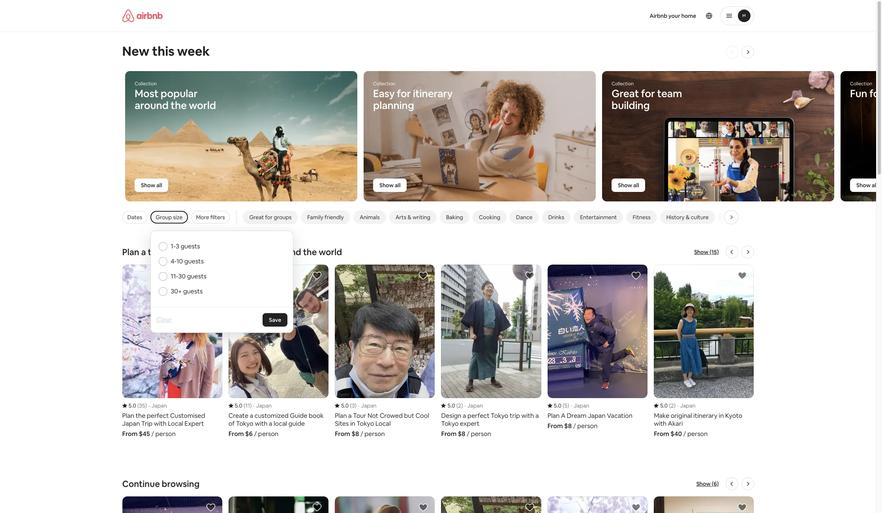 Task type: describe. For each thing, give the bounding box(es) containing it.
show for great for team building
[[618, 182, 633, 189]]

drinks button
[[542, 211, 571, 224]]

family friendly button
[[301, 211, 350, 224]]

fun
[[851, 87, 868, 100]]

japan inside make original itinerary in kyoto with akari group
[[681, 402, 696, 409]]

2 for $40
[[671, 402, 674, 409]]

show all link for the
[[135, 179, 169, 192]]

· for rating 5.0 out of 5; 5 reviews image at the bottom of the page
[[571, 402, 573, 409]]

for inside button
[[265, 214, 273, 221]]

japan for rating 5.0 out of 5; 3 reviews image
[[361, 402, 377, 409]]

from $8 / person for 5.0 ( 3 )
[[335, 430, 385, 438]]

30
[[178, 272, 186, 281]]

/ for rating 5.0 out of 5; 11 reviews image
[[254, 430, 257, 438]]

make original itinerary in kyoto with akari group
[[654, 265, 754, 438]]

collection fun for
[[851, 81, 883, 100]]

· for rating 5.0 out of 5; 3 reviews image
[[358, 402, 360, 409]]

all for planning
[[395, 182, 401, 189]]

) inside design a perfect tokyo trip with a tokyo expert group
[[461, 402, 463, 409]]

4-10 guests
[[171, 257, 204, 266]]

guests for 4-10 guests
[[184, 257, 204, 266]]

collection for great
[[612, 81, 634, 87]]

/ for rating 5.0 out of 5; 3 reviews image
[[361, 430, 363, 438]]

group size
[[156, 214, 183, 221]]

1 horizontal spatial world
[[319, 247, 342, 258]]

airbnb your home link
[[645, 8, 701, 24]]

from $6 / person
[[229, 430, 279, 438]]

4-10 guests radio
[[159, 257, 168, 266]]

) for rating 5.0 out of 5; 35 reviews image
[[145, 402, 147, 409]]

from for plan a tour not crowed but cool sites in tokyo local group
[[335, 430, 350, 438]]

$6
[[245, 430, 253, 438]]

cooking element
[[479, 214, 501, 221]]

great inside great for groups button
[[249, 214, 264, 221]]

) for rating 5.0 out of 5; 5 reviews image at the bottom of the page
[[568, 402, 570, 409]]

most
[[135, 87, 159, 100]]

30+
[[171, 287, 182, 296]]

from $40 / person
[[654, 430, 708, 438]]

arts
[[396, 214, 407, 221]]

4 all from the left
[[872, 182, 878, 189]]

· inside design a perfect tokyo trip with a tokyo expert group
[[465, 402, 466, 409]]

new
[[122, 43, 150, 59]]

clear
[[157, 316, 172, 324]]

animals button
[[354, 211, 386, 224]]

1 horizontal spatial around
[[272, 247, 301, 258]]

10
[[177, 257, 183, 266]]

4-
[[171, 257, 177, 266]]

japan for rating 5.0 out of 5; 5 reviews image at the bottom of the page
[[574, 402, 590, 409]]

family friendly
[[308, 214, 344, 221]]

( for plan a tour not crowed but cool sites in tokyo local group
[[350, 402, 352, 409]]

popular
[[161, 87, 198, 100]]

collection most popular around the world
[[135, 81, 216, 112]]

guests for 1-3 guests
[[181, 242, 200, 250]]

· japan for rating 5.0 out of 5; 35 reviews image
[[149, 402, 167, 409]]

( for plan a dream japan vacation group
[[563, 402, 565, 409]]

save this experience image for 5.0 ( 5 )
[[632, 271, 641, 281]]

dance
[[516, 214, 533, 221]]

) inside make original itinerary in kyoto with akari group
[[674, 402, 676, 409]]

show for easy for itinerary planning
[[380, 182, 394, 189]]

dance button
[[510, 211, 539, 224]]

design a perfect tokyo trip with a tokyo expert group
[[442, 265, 542, 438]]

great for groups
[[249, 214, 292, 221]]

) for rating 5.0 out of 5; 3 reviews image
[[355, 402, 357, 409]]

team
[[658, 87, 683, 100]]

friendly
[[325, 214, 344, 221]]

rating 5.0 out of 5; 3 reviews image
[[335, 402, 357, 409]]

rating 5.0 out of 5; 5 reviews image
[[548, 402, 570, 409]]

great for groups button
[[243, 211, 298, 224]]

group
[[156, 214, 172, 221]]

save
[[269, 316, 281, 324]]

magic element
[[725, 214, 740, 221]]

arts & writing
[[396, 214, 431, 221]]

$40
[[671, 430, 682, 438]]

trip
[[148, 247, 163, 258]]

( for 'plan the perfect customised japan trip with local expert' group
[[137, 402, 139, 409]]

( for design a perfect tokyo trip with a tokyo expert group
[[457, 402, 458, 409]]

home
[[682, 12, 697, 19]]

$45
[[139, 430, 150, 438]]

from for "create a customized guide book of tokyo with a local guide" group at the left of page
[[229, 430, 244, 438]]

clear button
[[153, 312, 176, 328]]

history & culture element
[[667, 214, 709, 221]]

more filters button
[[191, 211, 230, 224]]

(15)
[[710, 249, 719, 256]]

show for most popular around the world
[[141, 182, 155, 189]]

arts & writing element
[[396, 214, 431, 221]]

$8 for 2
[[458, 430, 466, 438]]

0 horizontal spatial 3
[[176, 242, 179, 250]]

collection easy for itinerary planning
[[373, 81, 453, 112]]

30+ guests
[[171, 287, 203, 296]]

from $8 / person for 5.0 ( 5 )
[[548, 422, 598, 430]]

( for "create a customized guide book of tokyo with a local guide" group at the left of page
[[244, 402, 246, 409]]

history & culture button
[[660, 211, 715, 224]]

11-30 guests
[[171, 272, 207, 281]]

person for rating 5.0 out of 5; 11 reviews image
[[258, 430, 279, 438]]

continue browsing
[[122, 478, 200, 489]]

11
[[246, 402, 250, 409]]

collection for fun
[[851, 81, 873, 87]]

30+ guests radio
[[159, 287, 168, 296]]

person inside design a perfect tokyo trip with a tokyo expert group
[[471, 430, 491, 438]]

baking element
[[446, 214, 463, 221]]

from for design a perfect tokyo trip with a tokyo expert group
[[442, 430, 457, 438]]

local
[[226, 247, 245, 258]]

collection great for team building
[[612, 81, 683, 112]]

guests for 11-30 guests
[[187, 272, 207, 281]]

save button
[[263, 313, 288, 327]]

fitness
[[633, 214, 651, 221]]

save this experience image for 5.0 ( 2 )
[[525, 271, 535, 281]]

entertainment button
[[574, 211, 624, 224]]

· japan for rating 5.0 out of 5; 5 reviews image at the bottom of the page
[[571, 402, 590, 409]]

(6)
[[712, 480, 719, 487]]

entertainment element
[[580, 214, 617, 221]]

1-3 guests radio
[[159, 242, 168, 251]]

building
[[612, 99, 650, 112]]

collection for easy
[[373, 81, 396, 87]]

baking button
[[440, 211, 470, 224]]

around inside collection most popular around the world
[[135, 99, 169, 112]]

groups
[[274, 214, 292, 221]]

5.0 for design a perfect tokyo trip with a tokyo expert group
[[448, 402, 455, 409]]

person for rating 5.0 out of 5; 35 reviews image
[[155, 430, 176, 438]]

great for groups element
[[249, 214, 292, 221]]

create a customized guide book of tokyo with a local guide group
[[229, 265, 329, 438]]

magic
[[725, 214, 740, 221]]

save this experience image inside 'plan the perfect customised japan trip with local expert' group
[[206, 271, 216, 281]]

· inside make original itinerary in kyoto with akari group
[[678, 402, 679, 409]]

plan a tour not crowed but cool sites in tokyo local group
[[335, 265, 435, 438]]

writing
[[413, 214, 431, 221]]

dance element
[[516, 214, 533, 221]]



Task type: vqa. For each thing, say whether or not it's contained in the screenshot.
– within Cortez, Colorado 740 Miles Away Nov 12 – 17 $237 Night
no



Task type: locate. For each thing, give the bounding box(es) containing it.
2 japan from the left
[[256, 402, 272, 409]]

guests down 11-30 guests
[[183, 287, 203, 296]]

2 horizontal spatial $8
[[565, 422, 572, 430]]

( inside plan a tour not crowed but cool sites in tokyo local group
[[350, 402, 352, 409]]

5.0 inside plan a dream japan vacation group
[[554, 402, 562, 409]]

)
[[145, 402, 147, 409], [250, 402, 252, 409], [355, 402, 357, 409], [461, 402, 463, 409], [568, 402, 570, 409], [674, 402, 676, 409]]

collection inside collection most popular around the world
[[135, 81, 157, 87]]

4 · from the left
[[465, 402, 466, 409]]

$8 for 5
[[565, 422, 572, 430]]

show for fun for
[[857, 182, 871, 189]]

5.0 for plan a tour not crowed but cool sites in tokyo local group
[[341, 402, 349, 409]]

great inside collection great for team building
[[612, 87, 639, 100]]

35
[[139, 402, 145, 409]]

guests up 4-10 guests
[[181, 242, 200, 250]]

2 show all from the left
[[380, 182, 401, 189]]

1 all from the left
[[156, 182, 162, 189]]

browsing
[[162, 478, 200, 489]]

5
[[565, 402, 568, 409]]

) inside plan a dream japan vacation group
[[568, 402, 570, 409]]

japan inside "create a customized guide book of tokyo with a local guide" group
[[256, 402, 272, 409]]

/ inside plan a dream japan vacation group
[[574, 422, 576, 430]]

1 ) from the left
[[145, 402, 147, 409]]

· inside plan a tour not crowed but cool sites in tokyo local group
[[358, 402, 360, 409]]

1 horizontal spatial from $8 / person
[[442, 430, 491, 438]]

guests
[[181, 242, 200, 250], [184, 257, 204, 266], [187, 272, 207, 281], [183, 287, 203, 296]]

collection inside collection great for team building
[[612, 81, 634, 87]]

$8
[[565, 422, 572, 430], [352, 430, 359, 438], [458, 430, 466, 438]]

1 show all link from the left
[[135, 179, 169, 192]]

size
[[173, 214, 183, 221]]

5.0 inside 'plan the perfect customised japan trip with local expert' group
[[129, 402, 136, 409]]

· japan for rating 5.0 out of 5; 3 reviews image
[[358, 402, 377, 409]]

$8 for 3
[[352, 430, 359, 438]]

the right the most
[[171, 99, 187, 112]]

family friendly element
[[308, 214, 344, 221]]

/ inside "create a customized guide book of tokyo with a local guide" group
[[254, 430, 257, 438]]

$8 inside design a perfect tokyo trip with a tokyo expert group
[[458, 430, 466, 438]]

5.0 for plan a dream japan vacation group
[[554, 402, 562, 409]]

0 horizontal spatial rating 5.0 out of 5; 2 reviews image
[[442, 402, 463, 409]]

for for fun
[[870, 87, 883, 100]]

11-30 guests radio
[[159, 272, 168, 281]]

show (15) link
[[695, 248, 719, 256]]

0 horizontal spatial world
[[189, 99, 216, 112]]

5.0 inside "create a customized guide book of tokyo with a local guide" group
[[235, 402, 243, 409]]

3 · from the left
[[358, 402, 360, 409]]

& for history
[[686, 214, 690, 221]]

group size button
[[151, 211, 188, 224]]

rating 5.0 out of 5; 2 reviews image for $8
[[442, 402, 463, 409]]

from inside make original itinerary in kyoto with akari group
[[654, 430, 670, 438]]

( inside 'plan the perfect customised japan trip with local expert' group
[[137, 402, 139, 409]]

4 collection from the left
[[851, 81, 873, 87]]

2 & from the left
[[686, 214, 690, 221]]

2 horizontal spatial from $8 / person
[[548, 422, 598, 430]]

the down family
[[303, 247, 317, 258]]

help
[[184, 247, 202, 258]]

1 vertical spatial 3
[[352, 402, 355, 409]]

1 ( from the left
[[137, 402, 139, 409]]

save this experience image inside make original itinerary in kyoto with akari group
[[738, 271, 748, 281]]

5.0 ( 2 )
[[448, 402, 463, 409], [661, 402, 676, 409]]

2 for $8
[[458, 402, 461, 409]]

· japan inside make original itinerary in kyoto with akari group
[[678, 402, 696, 409]]

save this experience image for 5.0 ( 3 )
[[419, 271, 428, 281]]

0 horizontal spatial around
[[135, 99, 169, 112]]

cooking
[[479, 214, 501, 221]]

history & culture
[[667, 214, 709, 221]]

save this experience image
[[206, 271, 216, 281], [313, 271, 322, 281], [738, 271, 748, 281], [206, 503, 216, 512], [313, 503, 322, 512], [632, 503, 641, 512], [738, 503, 748, 512]]

5.0 ( 3 )
[[341, 402, 357, 409]]

5 ( from the left
[[563, 402, 565, 409]]

0 vertical spatial world
[[189, 99, 216, 112]]

person for rating 5.0 out of 5; 3 reviews image
[[365, 430, 385, 438]]

· for rating 5.0 out of 5; 11 reviews image
[[253, 402, 255, 409]]

$8 inside plan a dream japan vacation group
[[565, 422, 572, 430]]

1 japan from the left
[[152, 402, 167, 409]]

2 ( from the left
[[244, 402, 246, 409]]

· japan
[[149, 402, 167, 409], [253, 402, 272, 409], [358, 402, 377, 409], [465, 402, 483, 409], [571, 402, 590, 409], [678, 402, 696, 409]]

5 5.0 from the left
[[554, 402, 562, 409]]

more filters
[[196, 214, 225, 221]]

person inside 'plan the perfect customised japan trip with local expert' group
[[155, 430, 176, 438]]

rating 5.0 out of 5; 2 reviews image
[[442, 402, 463, 409], [654, 402, 676, 409]]

all
[[156, 182, 162, 189], [395, 182, 401, 189], [634, 182, 639, 189], [872, 182, 878, 189]]

& right arts
[[408, 214, 412, 221]]

world
[[189, 99, 216, 112], [319, 247, 342, 258]]

&
[[408, 214, 412, 221], [686, 214, 690, 221]]

japan for rating 5.0 out of 5; 35 reviews image
[[152, 402, 167, 409]]

0 horizontal spatial the
[[171, 99, 187, 112]]

3 inside plan a tour not crowed but cool sites in tokyo local group
[[352, 402, 355, 409]]

family
[[308, 214, 324, 221]]

planning
[[373, 99, 414, 112]]

2 · japan from the left
[[253, 402, 272, 409]]

5 japan from the left
[[574, 402, 590, 409]]

rating 5.0 out of 5; 2 reviews image inside make original itinerary in kyoto with akari group
[[654, 402, 676, 409]]

from $8 / person inside plan a dream japan vacation group
[[548, 422, 598, 430]]

1 & from the left
[[408, 214, 412, 221]]

rating 5.0 out of 5; 11 reviews image
[[229, 402, 252, 409]]

1 horizontal spatial the
[[303, 247, 317, 258]]

person inside make original itinerary in kyoto with akari group
[[688, 430, 708, 438]]

show (6)
[[697, 480, 719, 487]]

5.0 for make original itinerary in kyoto with akari group on the right
[[661, 402, 668, 409]]

baking
[[446, 214, 463, 221]]

person inside "create a customized guide book of tokyo with a local guide" group
[[258, 430, 279, 438]]

6 5.0 from the left
[[661, 402, 668, 409]]

for right the easy on the top of the page
[[397, 87, 411, 100]]

( inside make original itinerary in kyoto with akari group
[[669, 402, 671, 409]]

japan inside design a perfect tokyo trip with a tokyo expert group
[[468, 402, 483, 409]]

magic button
[[719, 211, 747, 224]]

continue
[[122, 478, 160, 489]]

2 inside design a perfect tokyo trip with a tokyo expert group
[[458, 402, 461, 409]]

) for rating 5.0 out of 5; 11 reviews image
[[250, 402, 252, 409]]

great
[[612, 87, 639, 100], [249, 214, 264, 221]]

· japan inside plan a tour not crowed but cool sites in tokyo local group
[[358, 402, 377, 409]]

1 horizontal spatial rating 5.0 out of 5; 2 reviews image
[[654, 402, 676, 409]]

from $8 / person inside design a perfect tokyo trip with a tokyo expert group
[[442, 430, 491, 438]]

rating 5.0 out of 5; 35 reviews image
[[122, 402, 147, 409]]

5.0 inside make original itinerary in kyoto with akari group
[[661, 402, 668, 409]]

· for rating 5.0 out of 5; 35 reviews image
[[149, 402, 150, 409]]

1 vertical spatial around
[[272, 247, 301, 258]]

5 ) from the left
[[568, 402, 570, 409]]

from $8 / person
[[548, 422, 598, 430], [335, 430, 385, 438], [442, 430, 491, 438]]

this week
[[152, 43, 210, 59]]

hosts
[[247, 247, 270, 258]]

2 5.0 from the left
[[235, 402, 243, 409]]

easy
[[373, 87, 395, 100]]

show all for building
[[618, 182, 639, 189]]

5.0 ( 2 ) inside design a perfect tokyo trip with a tokyo expert group
[[448, 402, 463, 409]]

new this week
[[122, 43, 210, 59]]

2 · from the left
[[253, 402, 255, 409]]

2 inside make original itinerary in kyoto with akari group
[[671, 402, 674, 409]]

3 show all link from the left
[[612, 179, 646, 192]]

3 · japan from the left
[[358, 402, 377, 409]]

· japan for rating 5.0 out of 5; 11 reviews image
[[253, 402, 272, 409]]

/ for rating 5.0 out of 5; 35 reviews image
[[151, 430, 154, 438]]

show all link for planning
[[373, 179, 407, 192]]

3 5.0 from the left
[[341, 402, 349, 409]]

collection inside collection easy for itinerary planning
[[373, 81, 396, 87]]

profile element
[[507, 0, 754, 32]]

a
[[141, 247, 146, 258]]

rating 5.0 out of 5; 2 reviews image inside design a perfect tokyo trip with a tokyo expert group
[[442, 402, 463, 409]]

culture
[[691, 214, 709, 221]]

1 2 from the left
[[458, 402, 461, 409]]

3 japan from the left
[[361, 402, 377, 409]]

) inside plan a tour not crowed but cool sites in tokyo local group
[[355, 402, 357, 409]]

save this experience image inside design a perfect tokyo trip with a tokyo expert group
[[525, 271, 535, 281]]

5.0 for "create a customized guide book of tokyo with a local guide" group at the left of page
[[235, 402, 243, 409]]

6 ) from the left
[[674, 402, 676, 409]]

(
[[137, 402, 139, 409], [244, 402, 246, 409], [350, 402, 352, 409], [457, 402, 458, 409], [563, 402, 565, 409], [669, 402, 671, 409]]

/ inside plan a tour not crowed but cool sites in tokyo local group
[[361, 430, 363, 438]]

6 ( from the left
[[669, 402, 671, 409]]

drinks
[[549, 214, 565, 221]]

5.0 ( 5 )
[[554, 402, 570, 409]]

4 ( from the left
[[457, 402, 458, 409]]

with
[[164, 247, 182, 258]]

around
[[135, 99, 169, 112], [272, 247, 301, 258]]

5.0 ( 11 )
[[235, 402, 252, 409]]

for for great
[[641, 87, 655, 100]]

filters
[[210, 214, 225, 221]]

· japan inside 'plan the perfect customised japan trip with local expert' group
[[149, 402, 167, 409]]

person for rating 5.0 out of 5; 5 reviews image at the bottom of the page
[[578, 422, 598, 430]]

/ inside make original itinerary in kyoto with akari group
[[684, 430, 686, 438]]

from for plan a dream japan vacation group
[[548, 422, 563, 430]]

2 2 from the left
[[671, 402, 674, 409]]

( inside design a perfect tokyo trip with a tokyo expert group
[[457, 402, 458, 409]]

japan for rating 5.0 out of 5; 11 reviews image
[[256, 402, 272, 409]]

from inside design a perfect tokyo trip with a tokyo expert group
[[442, 430, 457, 438]]

· japan inside design a perfect tokyo trip with a tokyo expert group
[[465, 402, 483, 409]]

plan the perfect customised japan trip with local expert group
[[122, 265, 222, 438]]

save this experience image inside "create a customized guide book of tokyo with a local guide" group
[[313, 271, 322, 281]]

1 horizontal spatial 5.0 ( 2 )
[[661, 402, 676, 409]]

· japan inside plan a dream japan vacation group
[[571, 402, 590, 409]]

5.0 inside plan a tour not crowed but cool sites in tokyo local group
[[341, 402, 349, 409]]

4 · japan from the left
[[465, 402, 483, 409]]

·
[[149, 402, 150, 409], [253, 402, 255, 409], [358, 402, 360, 409], [465, 402, 466, 409], [571, 402, 573, 409], [678, 402, 679, 409]]

3 all from the left
[[634, 182, 639, 189]]

5.0 ( 2 ) for $8
[[448, 402, 463, 409]]

1 show all from the left
[[141, 182, 162, 189]]

2 all from the left
[[395, 182, 401, 189]]

save this experience image
[[419, 271, 428, 281], [525, 271, 535, 281], [632, 271, 641, 281], [419, 503, 428, 512], [525, 503, 535, 512]]

3 show all from the left
[[618, 182, 639, 189]]

history
[[667, 214, 685, 221]]

the inside collection most popular around the world
[[171, 99, 187, 112]]

person
[[578, 422, 598, 430], [155, 430, 176, 438], [258, 430, 279, 438], [365, 430, 385, 438], [471, 430, 491, 438], [688, 430, 708, 438]]

1 · from the left
[[149, 402, 150, 409]]

from inside "create a customized guide book of tokyo with a local guide" group
[[229, 430, 244, 438]]

collection for most
[[135, 81, 157, 87]]

1 5.0 from the left
[[129, 402, 136, 409]]

2
[[458, 402, 461, 409], [671, 402, 674, 409]]

· inside plan a dream japan vacation group
[[571, 402, 573, 409]]

5 · japan from the left
[[571, 402, 590, 409]]

for
[[397, 87, 411, 100], [641, 87, 655, 100], [870, 87, 883, 100], [265, 214, 273, 221]]

5.0 for 'plan the perfect customised japan trip with local expert' group
[[129, 402, 136, 409]]

5.0 ( 2 ) for $40
[[661, 402, 676, 409]]

0 vertical spatial around
[[135, 99, 169, 112]]

itinerary
[[413, 87, 453, 100]]

/
[[574, 422, 576, 430], [151, 430, 154, 438], [254, 430, 257, 438], [361, 430, 363, 438], [467, 430, 470, 438], [684, 430, 686, 438]]

for for easy
[[397, 87, 411, 100]]

3 collection from the left
[[612, 81, 634, 87]]

show all for the
[[141, 182, 162, 189]]

japan inside plan a tour not crowed but cool sites in tokyo local group
[[361, 402, 377, 409]]

& for arts
[[408, 214, 412, 221]]

airbnb
[[650, 12, 668, 19]]

collection inside collection fun for
[[851, 81, 873, 87]]

for inside collection easy for itinerary planning
[[397, 87, 411, 100]]

1 vertical spatial the
[[303, 247, 317, 258]]

for inside collection fun for
[[870, 87, 883, 100]]

· inside "create a customized guide book of tokyo with a local guide" group
[[253, 402, 255, 409]]

save this experience image inside plan a tour not crowed but cool sites in tokyo local group
[[419, 271, 428, 281]]

show all
[[141, 182, 162, 189], [380, 182, 401, 189], [618, 182, 639, 189], [857, 182, 878, 189]]

from inside plan a dream japan vacation group
[[548, 422, 563, 430]]

2 show all link from the left
[[373, 179, 407, 192]]

5.0 inside design a perfect tokyo trip with a tokyo expert group
[[448, 402, 455, 409]]

guests right 30
[[187, 272, 207, 281]]

person inside plan a dream japan vacation group
[[578, 422, 598, 430]]

all for the
[[156, 182, 162, 189]]

3 ( from the left
[[350, 402, 352, 409]]

0 horizontal spatial &
[[408, 214, 412, 221]]

for left groups
[[265, 214, 273, 221]]

/ inside design a perfect tokyo trip with a tokyo expert group
[[467, 430, 470, 438]]

11-
[[171, 272, 178, 281]]

from $8 / person inside plan a tour not crowed but cool sites in tokyo local group
[[335, 430, 385, 438]]

1 vertical spatial world
[[319, 247, 342, 258]]

1 horizontal spatial 3
[[352, 402, 355, 409]]

· japan inside "create a customized guide book of tokyo with a local guide" group
[[253, 402, 272, 409]]

4 show all from the left
[[857, 182, 878, 189]]

from for 'plan the perfect customised japan trip with local expert' group
[[122, 430, 138, 438]]

1 horizontal spatial &
[[686, 214, 690, 221]]

5.0
[[129, 402, 136, 409], [235, 402, 243, 409], [341, 402, 349, 409], [448, 402, 455, 409], [554, 402, 562, 409], [661, 402, 668, 409]]

0 vertical spatial the
[[171, 99, 187, 112]]

fitness button
[[627, 211, 657, 224]]

for inside collection great for team building
[[641, 87, 655, 100]]

from inside plan a tour not crowed but cool sites in tokyo local group
[[335, 430, 350, 438]]

1 · japan from the left
[[149, 402, 167, 409]]

new this week group
[[0, 71, 883, 202]]

( for make original itinerary in kyoto with akari group on the right
[[669, 402, 671, 409]]

1 horizontal spatial great
[[612, 87, 639, 100]]

all for building
[[634, 182, 639, 189]]

show all link
[[135, 179, 169, 192], [373, 179, 407, 192], [612, 179, 646, 192], [851, 179, 883, 192]]

from $8 / person for 5.0 ( 2 )
[[442, 430, 491, 438]]

plan
[[122, 247, 139, 258]]

2 rating 5.0 out of 5; 2 reviews image from the left
[[654, 402, 676, 409]]

1 rating 5.0 out of 5; 2 reviews image from the left
[[442, 402, 463, 409]]

1 horizontal spatial $8
[[458, 430, 466, 438]]

1-3 guests
[[171, 242, 200, 250]]

airbnb your home
[[650, 12, 697, 19]]

cooking button
[[473, 211, 507, 224]]

4 ) from the left
[[461, 402, 463, 409]]

6 japan from the left
[[681, 402, 696, 409]]

0 horizontal spatial 5.0 ( 2 )
[[448, 402, 463, 409]]

1-
[[171, 242, 176, 250]]

for left team at top
[[641, 87, 655, 100]]

5.0 ( 2 ) inside make original itinerary in kyoto with akari group
[[661, 402, 676, 409]]

0 horizontal spatial great
[[249, 214, 264, 221]]

( inside "create a customized guide book of tokyo with a local guide" group
[[244, 402, 246, 409]]

from for make original itinerary in kyoto with akari group on the right
[[654, 430, 670, 438]]

0 horizontal spatial from $8 / person
[[335, 430, 385, 438]]

arts & writing button
[[389, 211, 437, 224]]

2 ) from the left
[[250, 402, 252, 409]]

0 vertical spatial 3
[[176, 242, 179, 250]]

animals
[[360, 214, 380, 221]]

show all for planning
[[380, 182, 401, 189]]

show all link for building
[[612, 179, 646, 192]]

entertainment
[[580, 214, 617, 221]]

1 horizontal spatial 2
[[671, 402, 674, 409]]

0 horizontal spatial 2
[[458, 402, 461, 409]]

( inside plan a dream japan vacation group
[[563, 402, 565, 409]]

3 ) from the left
[[355, 402, 357, 409]]

collection
[[135, 81, 157, 87], [373, 81, 396, 87], [612, 81, 634, 87], [851, 81, 873, 87]]

) inside "create a customized guide book of tokyo with a local guide" group
[[250, 402, 252, 409]]

drinks element
[[549, 214, 565, 221]]

5.0 ( 35 )
[[129, 402, 147, 409]]

1 5.0 ( 2 ) from the left
[[448, 402, 463, 409]]

4 5.0 from the left
[[448, 402, 455, 409]]

5 · from the left
[[571, 402, 573, 409]]

plan a dream japan vacation group
[[548, 265, 648, 430]]

for right fun
[[870, 87, 883, 100]]

from $45 / person
[[122, 430, 176, 438]]

world inside collection most popular around the world
[[189, 99, 216, 112]]

japan inside 'plan the perfect customised japan trip with local expert' group
[[152, 402, 167, 409]]

/ for rating 5.0 out of 5; 5 reviews image at the bottom of the page
[[574, 422, 576, 430]]

· inside 'plan the perfect customised japan trip with local expert' group
[[149, 402, 150, 409]]

show (15)
[[695, 249, 719, 256]]

more
[[196, 214, 209, 221]]

$8 inside plan a tour not crowed but cool sites in tokyo local group
[[352, 430, 359, 438]]

rating 5.0 out of 5; 2 reviews image for $40
[[654, 402, 676, 409]]

from inside 'plan the perfect customised japan trip with local expert' group
[[122, 430, 138, 438]]

fitness element
[[633, 214, 651, 221]]

2 collection from the left
[[373, 81, 396, 87]]

& left culture
[[686, 214, 690, 221]]

1 vertical spatial great
[[249, 214, 264, 221]]

4 show all link from the left
[[851, 179, 883, 192]]

6 · japan from the left
[[678, 402, 696, 409]]

1 collection from the left
[[135, 81, 157, 87]]

your
[[669, 12, 681, 19]]

2 5.0 ( 2 ) from the left
[[661, 402, 676, 409]]

4 japan from the left
[[468, 402, 483, 409]]

/ inside 'plan the perfect customised japan trip with local expert' group
[[151, 430, 154, 438]]

guests right 10
[[184, 257, 204, 266]]

0 horizontal spatial $8
[[352, 430, 359, 438]]

6 · from the left
[[678, 402, 679, 409]]

plan a trip with help from local hosts around the world
[[122, 247, 342, 258]]

) inside 'plan the perfect customised japan trip with local expert' group
[[145, 402, 147, 409]]

0 vertical spatial great
[[612, 87, 639, 100]]

from
[[204, 247, 224, 258]]

japan inside plan a dream japan vacation group
[[574, 402, 590, 409]]

animals element
[[360, 214, 380, 221]]

from
[[548, 422, 563, 430], [122, 430, 138, 438], [229, 430, 244, 438], [335, 430, 350, 438], [442, 430, 457, 438], [654, 430, 670, 438]]

person inside plan a tour not crowed but cool sites in tokyo local group
[[365, 430, 385, 438]]



